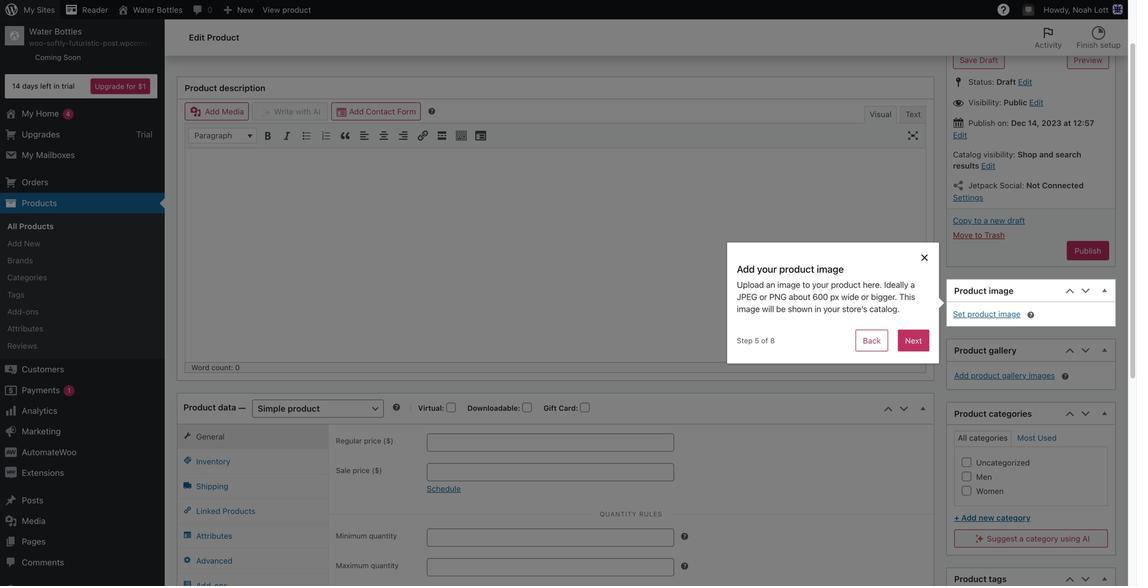 Task type: vqa. For each thing, say whether or not it's contained in the screenshot.
+ Add New Category link
yes



Task type: locate. For each thing, give the bounding box(es) containing it.
all down product categories
[[958, 433, 967, 443]]

for best results, upload jpeg or png files that are 1000 by 1000 pixels or larger. maximum upload file size: 2 gb. image
[[1026, 310, 1036, 320], [1061, 372, 1071, 381]]

all for all products
[[7, 222, 17, 231]]

add up upload
[[737, 263, 755, 275]]

+ add new category link
[[955, 512, 1031, 524]]

add for new
[[7, 239, 22, 248]]

product for view product
[[282, 5, 311, 14]]

add media button
[[185, 102, 249, 121]]

copy to a new draft link
[[953, 216, 1025, 225]]

0 horizontal spatial a
[[911, 280, 915, 290]]

next
[[905, 336, 922, 345]]

gift
[[544, 404, 557, 412]]

for best results, upload jpeg or png files that are 1000 by 1000 pixels or larger. maximum upload file size: 2 gb. image right set product image link
[[1026, 310, 1036, 320]]

dec
[[1011, 118, 1026, 127]]

new inside copy to a new draft move to trash
[[991, 216, 1006, 225]]

1 vertical spatial edit button
[[1030, 98, 1044, 107]]

categories up most
[[989, 409, 1032, 419]]

add inside button
[[205, 107, 220, 116]]

connected
[[1042, 181, 1084, 190]]

0 vertical spatial to
[[975, 216, 982, 225]]

1 vertical spatial ai
[[1083, 534, 1090, 543]]

to
[[975, 216, 982, 225], [975, 231, 983, 240], [803, 280, 810, 290]]

product up about
[[780, 263, 815, 275]]

new inside + add new category link
[[979, 513, 995, 522]]

0 vertical spatial for best results, upload jpeg or png files that are 1000 by 1000 pixels or larger. maximum upload file size: 2 gb. image
[[1026, 310, 1036, 320]]

products link
[[0, 193, 165, 214]]

product right view
[[282, 5, 311, 14]]

pages
[[22, 537, 46, 547]]

edit
[[189, 32, 205, 42], [1018, 77, 1033, 86], [1030, 98, 1044, 107], [953, 130, 968, 140], [982, 161, 996, 170]]

ai right 'with'
[[313, 107, 321, 116]]

media up the pages
[[22, 516, 46, 526]]

0 horizontal spatial for best results, upload jpeg or png files that are 1000 by 1000 pixels or larger. maximum upload file size: 2 gb. image
[[1026, 310, 1036, 320]]

or up will
[[760, 292, 767, 302]]

your
[[757, 263, 777, 275], [812, 280, 829, 290], [824, 304, 840, 314]]

1 vertical spatial my
[[22, 150, 34, 160]]

0 horizontal spatial in
[[54, 82, 60, 90]]

add for media
[[205, 107, 220, 116]]

+
[[955, 513, 960, 522]]

in
[[54, 82, 60, 90], [815, 304, 821, 314]]

product image
[[955, 286, 1014, 296]]

+ add new category
[[955, 513, 1031, 522]]

1 vertical spatial new
[[24, 239, 40, 248]]

2 vertical spatial your
[[824, 304, 840, 314]]

catalog.
[[870, 304, 900, 314]]

0 horizontal spatial media
[[22, 516, 46, 526]]

0 vertical spatial new
[[237, 5, 254, 14]]

Gift Card: checkbox
[[580, 403, 590, 413]]

add left contact
[[349, 107, 364, 116]]

your down 'px' at right
[[824, 304, 840, 314]]

add inside add your product image upload an image to your product here. ideally a jpeg or png about 600 px wide or bigger. this image will be shown in your store's catalog.
[[737, 263, 755, 275]]

2 horizontal spatial a
[[1020, 534, 1024, 543]]

1 horizontal spatial or
[[861, 292, 869, 302]]

gallery up add product gallery images
[[989, 345, 1017, 355]]

1 horizontal spatial all
[[958, 433, 967, 443]]

Product name text field
[[177, 22, 935, 44]]

water
[[133, 5, 155, 14]]

my left home
[[22, 108, 34, 118]]

with
[[296, 107, 311, 116]]

left
[[40, 82, 51, 90]]

add product gallery images link
[[955, 371, 1055, 380]]

about
[[789, 292, 811, 302]]

add
[[205, 107, 220, 116], [349, 107, 364, 116], [7, 239, 22, 248], [737, 263, 755, 275], [955, 371, 969, 380], [962, 513, 977, 522]]

all products
[[7, 222, 54, 231]]

0 vertical spatial new
[[991, 216, 1006, 225]]

2 or from the left
[[861, 292, 869, 302]]

media down product description
[[222, 107, 244, 116]]

your up an
[[757, 263, 777, 275]]

image up set product image on the right of the page
[[989, 286, 1014, 296]]

comments
[[22, 557, 64, 567]]

1 vertical spatial in
[[815, 304, 821, 314]]

preview link
[[1068, 51, 1110, 69]]

add inside button
[[349, 107, 364, 116]]

edit button up 14,
[[1030, 98, 1044, 107]]

brands link
[[0, 252, 165, 269]]

back button
[[856, 330, 889, 352]]

1 vertical spatial all
[[958, 433, 967, 443]]

write
[[274, 107, 294, 116]]

to right move
[[975, 231, 983, 240]]

product
[[183, 25, 228, 41], [207, 32, 239, 42], [185, 83, 217, 93], [955, 286, 987, 296], [955, 345, 987, 355], [184, 403, 216, 413], [955, 409, 987, 419], [955, 574, 987, 584]]

media
[[222, 107, 244, 116], [22, 516, 46, 526]]

or down here.
[[861, 292, 869, 302]]

copy
[[953, 216, 972, 225]]

new up trash
[[991, 216, 1006, 225]]

add down product gallery
[[955, 371, 969, 380]]

edit button up "catalog"
[[953, 130, 968, 140]]

categories down product categories
[[970, 433, 1008, 443]]

add up 'brands'
[[7, 239, 22, 248]]

2023
[[1042, 118, 1062, 127]]

1 my from the top
[[22, 108, 34, 118]]

reviews
[[7, 341, 37, 350]]

all products link
[[0, 218, 165, 235]]

downloadable:
[[468, 404, 522, 412]]

in right left
[[54, 82, 60, 90]]

product for product image
[[955, 286, 987, 296]]

1 vertical spatial for best results, upload jpeg or png files that are 1000 by 1000 pixels or larger. maximum upload file size: 2 gb. image
[[1061, 372, 1071, 381]]

move
[[953, 231, 973, 240]]

payments
[[22, 385, 60, 395]]

gallery left images
[[1002, 371, 1027, 380]]

set product image
[[953, 310, 1021, 319]]

2 my from the top
[[22, 150, 34, 160]]

add down product description
[[205, 107, 220, 116]]

add-ons link
[[0, 303, 165, 320]]

or
[[760, 292, 767, 302], [861, 292, 869, 302]]

8
[[771, 336, 775, 345]]

new
[[237, 5, 254, 14], [24, 239, 40, 248]]

edit product
[[189, 32, 239, 42]]

products up the add new
[[19, 222, 54, 231]]

new down the all products
[[24, 239, 40, 248]]

0 vertical spatial edit button
[[1018, 77, 1033, 86]]

products inside all products link
[[19, 222, 54, 231]]

all up the add new
[[7, 222, 17, 231]]

contact
[[366, 107, 395, 116]]

image
[[817, 263, 844, 275], [778, 280, 801, 290], [989, 286, 1014, 296], [737, 304, 760, 314], [999, 310, 1021, 319]]

group
[[185, 124, 926, 351]]

1 vertical spatial new
[[979, 513, 995, 522]]

in down 600
[[815, 304, 821, 314]]

bigger.
[[871, 292, 897, 302]]

lott
[[1095, 5, 1109, 14]]

public
[[1004, 98, 1028, 107]]

finish
[[1077, 40, 1098, 49]]

0 horizontal spatial ai
[[313, 107, 321, 116]]

product data
[[184, 403, 236, 413]]

copy to a new draft move to trash
[[953, 216, 1025, 240]]

status: draft edit
[[967, 77, 1033, 86]]

to up move to trash link on the right of the page
[[975, 216, 982, 225]]

products inside products link
[[22, 198, 57, 208]]

new up suggest
[[979, 513, 995, 522]]

activity button
[[1028, 19, 1070, 56]]

new inside toolbar navigation
[[237, 5, 254, 14]]

0 horizontal spatial new
[[24, 239, 40, 248]]

a up move to trash link on the right of the page
[[984, 216, 988, 225]]

1 vertical spatial category
[[1026, 534, 1059, 543]]

suggest a category using ai button
[[955, 530, 1108, 548]]

0 horizontal spatial or
[[760, 292, 767, 302]]

gallery
[[989, 345, 1017, 355], [1002, 371, 1027, 380]]

0 vertical spatial all
[[7, 222, 17, 231]]

1 horizontal spatial for best results, upload jpeg or png files that are 1000 by 1000 pixels or larger. maximum upload file size: 2 gb. image
[[1061, 372, 1071, 381]]

tab list
[[1028, 19, 1128, 56]]

draft
[[997, 77, 1016, 86]]

will
[[762, 304, 774, 314]]

product right set
[[968, 310, 997, 319]]

an
[[766, 280, 776, 290]]

5
[[755, 336, 759, 345]]

visibility: public edit
[[967, 98, 1044, 107]]

1 horizontal spatial a
[[984, 216, 988, 225]]

category up suggest
[[997, 513, 1031, 522]]

days
[[22, 82, 38, 90]]

1 vertical spatial a
[[911, 280, 915, 290]]

product for product gallery
[[955, 345, 987, 355]]

jpeg
[[737, 292, 758, 302]]

form
[[397, 107, 416, 116]]

category left using
[[1026, 534, 1059, 543]]

view
[[263, 5, 280, 14]]

media inside button
[[222, 107, 244, 116]]

status:
[[969, 77, 995, 86]]

my inside my mailboxes link
[[22, 150, 34, 160]]

0 vertical spatial categories
[[989, 409, 1032, 419]]

image up 'px' at right
[[817, 263, 844, 275]]

orders
[[22, 177, 49, 187]]

0 vertical spatial gallery
[[989, 345, 1017, 355]]

0 vertical spatial your
[[757, 263, 777, 275]]

2 vertical spatial edit button
[[953, 130, 968, 140]]

products
[[22, 198, 57, 208], [19, 222, 54, 231]]

catalog visibility:
[[953, 150, 1018, 159]]

0 vertical spatial media
[[222, 107, 244, 116]]

a right suggest
[[1020, 534, 1024, 543]]

1 or from the left
[[760, 292, 767, 302]]

edit button for visibility: public edit
[[1030, 98, 1044, 107]]

products down orders
[[22, 198, 57, 208]]

product inside toolbar navigation
[[282, 5, 311, 14]]

2 vertical spatial a
[[1020, 534, 1024, 543]]

0 vertical spatial products
[[22, 198, 57, 208]]

to up about
[[803, 280, 810, 290]]

1 vertical spatial categories
[[970, 433, 1008, 443]]

1 horizontal spatial in
[[815, 304, 821, 314]]

for best results, upload jpeg or png files that are 1000 by 1000 pixels or larger. maximum upload file size: 2 gb. image right images
[[1061, 372, 1071, 381]]

0 horizontal spatial all
[[7, 222, 17, 231]]

name
[[232, 25, 264, 41]]

add for product
[[955, 371, 969, 380]]

my down upgrades
[[22, 150, 34, 160]]

0 vertical spatial a
[[984, 216, 988, 225]]

1 horizontal spatial new
[[237, 5, 254, 14]]

my for my home 4
[[22, 108, 34, 118]]

a up this
[[911, 280, 915, 290]]

14
[[12, 82, 20, 90]]

setup
[[1101, 40, 1121, 49]]

None submit
[[953, 51, 1005, 69], [1067, 241, 1110, 261], [953, 51, 1005, 69], [1067, 241, 1110, 261]]

edit button right 'draft'
[[1018, 77, 1033, 86]]

category
[[997, 513, 1031, 522], [1026, 534, 1059, 543]]

2 vertical spatial to
[[803, 280, 810, 290]]

1 horizontal spatial media
[[222, 107, 244, 116]]

0 vertical spatial my
[[22, 108, 34, 118]]

social:
[[1000, 181, 1025, 190]]

your up 600
[[812, 280, 829, 290]]

1 vertical spatial products
[[19, 222, 54, 231]]

new up the name
[[237, 5, 254, 14]]

gift card:
[[544, 404, 580, 412]]

product down product gallery
[[971, 371, 1000, 380]]

ai right using
[[1083, 534, 1090, 543]]



Task type: describe. For each thing, give the bounding box(es) containing it.
tags
[[989, 574, 1007, 584]]

add new link
[[0, 235, 165, 252]]

0 vertical spatial ai
[[313, 107, 321, 116]]

back
[[863, 336, 881, 345]]

reviews link
[[0, 337, 165, 354]]

upgrades
[[22, 129, 60, 139]]

water bottles
[[133, 5, 183, 14]]

edit link
[[982, 161, 996, 170]]

product description
[[185, 83, 266, 93]]

media link
[[0, 511, 165, 532]]

1 vertical spatial your
[[812, 280, 829, 290]]

brands
[[7, 256, 33, 265]]

draft
[[1008, 216, 1025, 225]]

categories for product categories
[[989, 409, 1032, 419]]

0 vertical spatial in
[[54, 82, 60, 90]]

image down jpeg on the right
[[737, 304, 760, 314]]

image up about
[[778, 280, 801, 290]]

activity
[[1035, 40, 1062, 49]]

card:
[[559, 404, 578, 412]]

product name
[[183, 25, 264, 41]]

image down product image
[[999, 310, 1021, 319]]

product up wide
[[831, 280, 861, 290]]

add for contact
[[349, 107, 364, 116]]

categories for all categories
[[970, 433, 1008, 443]]

set product image link
[[953, 308, 1021, 320]]

suggest a category using ai
[[987, 534, 1090, 543]]

publish on: dec 14, 2023 at 12:57 edit
[[953, 118, 1095, 140]]

add your product image upload an image to your product here. ideally a jpeg or png about 600 px wide or bigger. this image will be shown in your store's catalog.
[[737, 263, 916, 314]]

px
[[830, 292, 839, 302]]

water bottles link
[[113, 0, 188, 19]]

comments link
[[0, 552, 165, 573]]

add contact form
[[347, 107, 416, 116]]

all categories link
[[958, 433, 1008, 443]]

toolbar navigation
[[60, 0, 1128, 22]]

describe this product. what makes it unique? what are its most important features? image
[[427, 107, 437, 116]]

marketing link
[[0, 421, 165, 442]]

1 vertical spatial media
[[22, 516, 46, 526]]

this
[[900, 292, 916, 302]]

add for your
[[737, 263, 755, 275]]

my for my mailboxes
[[22, 150, 34, 160]]

Downloadable: checkbox
[[522, 403, 532, 413]]

trial
[[62, 82, 75, 90]]

extensions
[[22, 468, 64, 478]]

upload
[[737, 280, 764, 290]]

600
[[813, 292, 828, 302]]

product categories
[[955, 409, 1032, 419]]

a inside add your product image upload an image to your product here. ideally a jpeg or png about 600 px wide or bigger. this image will be shown in your store's catalog.
[[911, 280, 915, 290]]

all categories
[[958, 433, 1008, 443]]

a inside copy to a new draft move to trash
[[984, 216, 988, 225]]

posts
[[22, 495, 43, 505]]

1 horizontal spatial ai
[[1083, 534, 1090, 543]]

Virtual: checkbox
[[446, 403, 456, 413]]

close tour image
[[920, 252, 930, 262]]

using
[[1061, 534, 1081, 543]]

customers
[[22, 364, 64, 374]]

jetpack
[[969, 181, 998, 190]]

product for set product image
[[968, 310, 997, 319]]

edit button for status: draft edit
[[1018, 77, 1033, 86]]

product for product tags
[[955, 574, 987, 584]]

upgrade for $1
[[95, 82, 146, 91]]

14,
[[1028, 118, 1040, 127]]

word
[[191, 363, 210, 372]]

shown
[[788, 304, 813, 314]]

settings link
[[953, 193, 984, 202]]

attributes
[[7, 324, 43, 333]]

pages link
[[0, 532, 165, 552]]

1 vertical spatial to
[[975, 231, 983, 240]]

all for all categories
[[958, 433, 967, 443]]

of
[[762, 336, 768, 345]]

write with ai
[[274, 107, 321, 116]]

product for product description
[[185, 83, 217, 93]]

0 vertical spatial category
[[997, 513, 1031, 522]]

for best results, upload jpeg or png files that are 1000 by 1000 pixels or larger. maximum upload file size: 2 gb. image for gallery
[[1061, 372, 1071, 381]]

add media
[[203, 107, 244, 116]]

reader
[[82, 5, 108, 14]]

orders link
[[0, 172, 165, 193]]

used
[[1038, 433, 1057, 443]]

—
[[236, 403, 248, 413]]

description
[[219, 83, 266, 93]]

coming
[[35, 53, 61, 61]]

1
[[67, 387, 71, 395]]

noah
[[1073, 5, 1092, 14]]

4
[[66, 110, 70, 118]]

images
[[1029, 371, 1055, 380]]

howdy,
[[1044, 5, 1071, 14]]

categories link
[[0, 269, 165, 286]]

product for product categories
[[955, 409, 987, 419]]

visibility:
[[969, 98, 1002, 107]]

move to trash link
[[953, 231, 1005, 240]]

category inside button
[[1026, 534, 1059, 543]]

edit inside publish on: dec 14, 2023 at 12:57 edit
[[953, 130, 968, 140]]

shop and search results
[[953, 150, 1082, 170]]

home
[[36, 108, 59, 118]]

ideally
[[884, 280, 909, 290]]

virtual:
[[418, 404, 446, 412]]

tags link
[[0, 286, 165, 303]]

png
[[770, 292, 787, 302]]

soon
[[63, 53, 81, 61]]

store's
[[842, 304, 868, 314]]

trash
[[985, 231, 1005, 240]]

count:
[[212, 363, 233, 372]]

add right +
[[962, 513, 977, 522]]

be
[[776, 304, 786, 314]]

customers link
[[0, 359, 165, 380]]

a inside suggest a category using ai button
[[1020, 534, 1024, 543]]

to inside add your product image upload an image to your product here. ideally a jpeg or png about 600 px wide or bigger. this image will be shown in your store's catalog.
[[803, 280, 810, 290]]

in inside add your product image upload an image to your product here. ideally a jpeg or png about 600 px wide or bigger. this image will be shown in your store's catalog.
[[815, 304, 821, 314]]

results
[[953, 161, 980, 170]]

for best results, upload jpeg or png files that are 1000 by 1000 pixels or larger. maximum upload file size: 2 gb. image for image
[[1026, 310, 1036, 320]]

analytics link
[[0, 401, 165, 421]]

upgrade for $1 button
[[91, 78, 150, 94]]

on:
[[998, 118, 1009, 127]]

tab list containing activity
[[1028, 19, 1128, 56]]

add contact form button
[[331, 102, 421, 121]]

settings
[[953, 193, 984, 202]]

product for product data
[[184, 403, 216, 413]]

automatewoo link
[[0, 442, 165, 463]]

product for add product gallery images
[[971, 371, 1000, 380]]

preview
[[1074, 55, 1103, 64]]

jetpack social: not connected settings
[[953, 181, 1084, 202]]

suggest
[[987, 534, 1018, 543]]

1 vertical spatial gallery
[[1002, 371, 1027, 380]]

add-ons
[[7, 307, 39, 316]]

product for product name
[[183, 25, 228, 41]]

analytics
[[22, 406, 57, 416]]



